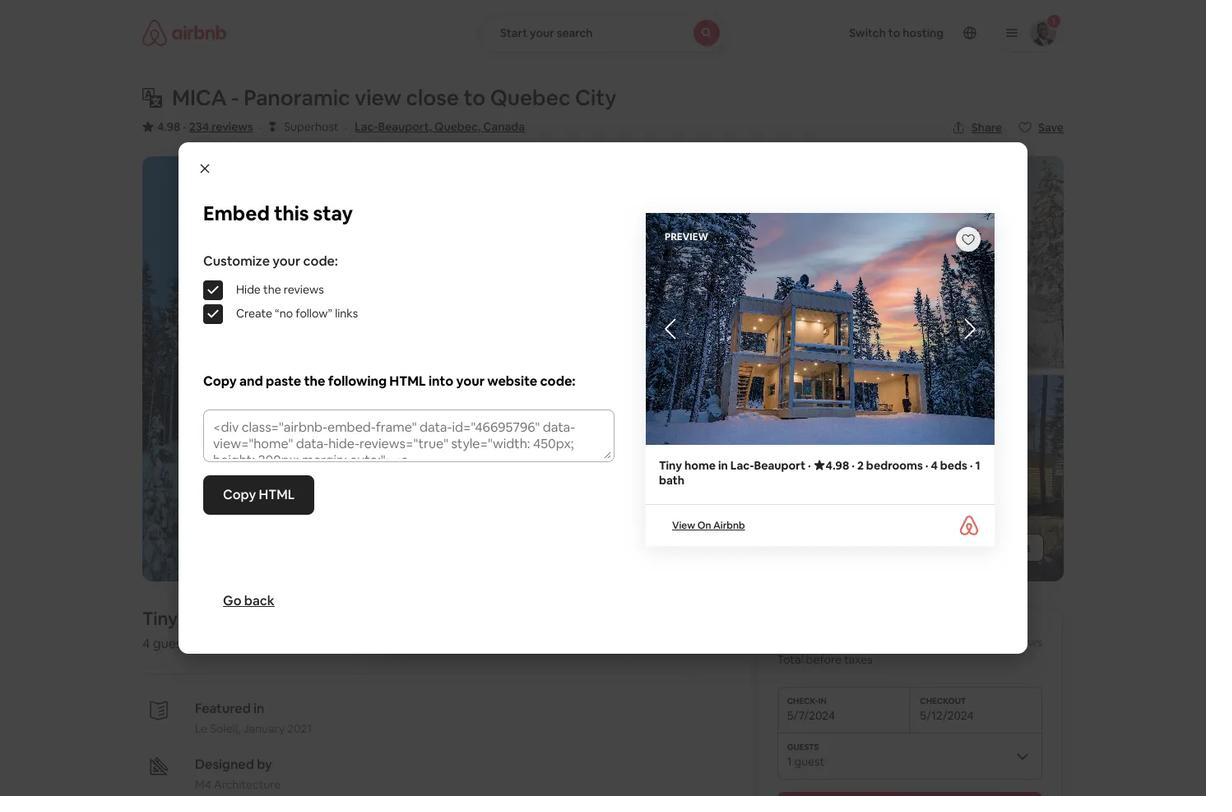 Task type: locate. For each thing, give the bounding box(es) containing it.
Start your search search field
[[480, 13, 727, 53]]

your right start
[[530, 26, 554, 40]]

your right into
[[456, 373, 485, 390]]

2 horizontal spatial home
[[684, 459, 716, 474]]

1 vertical spatial embed
[[673, 571, 717, 588]]

total
[[777, 652, 803, 667]]

0 vertical spatial copy
[[203, 373, 237, 390]]

1 vertical spatial tiny
[[659, 459, 682, 474]]

copy
[[203, 373, 237, 390], [223, 486, 256, 504]]

1 vertical spatial html
[[259, 486, 295, 504]]

0 vertical spatial 234
[[189, 119, 209, 134]]

create "no follow" links
[[236, 306, 358, 321]]

messages link
[[390, 398, 596, 459]]

home
[[483, 258, 518, 276], [684, 459, 716, 474], [182, 607, 230, 630]]

copy and paste the following html into your website code :
[[203, 373, 576, 390]]

1 horizontal spatial bath
[[455, 275, 483, 292]]

code
[[540, 373, 572, 390]]

0 vertical spatial beauport
[[560, 258, 616, 276]]

airbnb belo image
[[959, 516, 979, 536]]

2 horizontal spatial bath
[[659, 474, 685, 488]]

bath
[[455, 275, 483, 292], [659, 474, 685, 488], [342, 635, 370, 652]]

5/12/2024
[[920, 708, 974, 723]]

1
[[804, 258, 810, 276], [975, 459, 981, 474], [333, 635, 339, 652]]

0 vertical spatial in
[[520, 258, 531, 276]]

embed for embed this stay
[[203, 200, 270, 226]]

automatically translated title: mica - panoramic view close to quebec city image
[[142, 88, 162, 108]]

2 vertical spatial reviews
[[1002, 635, 1042, 650]]

go back button
[[223, 593, 275, 610]]

1 vertical spatial 2
[[857, 459, 864, 474]]

0 horizontal spatial reviews
[[212, 119, 253, 134]]

2 vertical spatial in
[[254, 700, 264, 717]]

embed up customize
[[203, 200, 270, 226]]

featured in le soleil, january 2021
[[195, 700, 312, 736]]

0 vertical spatial 4
[[755, 258, 763, 276]]

facebook
[[673, 495, 734, 513]]

0 horizontal spatial in
[[254, 700, 264, 717]]

2 vertical spatial 1
[[333, 635, 339, 652]]

copy inside 'button'
[[223, 486, 256, 504]]

1 vertical spatial copy
[[223, 486, 256, 504]]

m4
[[195, 777, 211, 792]]

1 horizontal spatial beauport
[[754, 459, 806, 474]]

hide the reviews
[[236, 282, 324, 297]]

1 vertical spatial beds
[[940, 459, 968, 474]]

0 horizontal spatial 2
[[673, 258, 681, 276]]

2 vertical spatial your
[[456, 373, 485, 390]]

your inside button
[[530, 26, 554, 40]]

0 vertical spatial tiny
[[455, 258, 480, 276]]

beauport
[[560, 258, 616, 276], [754, 459, 806, 474]]

234
[[189, 119, 209, 134], [980, 635, 1000, 650]]

1 vertical spatial reviews
[[284, 282, 324, 297]]

superhost
[[284, 119, 339, 134]]

0 horizontal spatial 234
[[189, 119, 209, 134]]

embed down on
[[673, 571, 717, 588]]

0 vertical spatial home
[[483, 258, 518, 276]]

0 vertical spatial bath
[[455, 275, 483, 292]]

1 horizontal spatial ★4.98
[[814, 459, 849, 474]]

-
[[231, 84, 239, 112]]

1 vertical spatial ★4.98
[[814, 459, 849, 474]]

1 vertical spatial 1
[[975, 459, 981, 474]]

0 vertical spatial 2
[[673, 258, 681, 276]]

2 vertical spatial home
[[182, 607, 230, 630]]

1 vertical spatial your
[[273, 253, 300, 270]]

tiny
[[455, 258, 480, 276], [659, 459, 682, 474], [142, 607, 178, 630]]

0 horizontal spatial html
[[259, 486, 295, 504]]

by
[[257, 756, 272, 773]]

go back
[[223, 593, 275, 610]]

into
[[429, 373, 453, 390]]

mica - panoramic view close to quebec city image 5 image
[[840, 376, 1064, 582]]

reviews
[[212, 119, 253, 134], [284, 282, 324, 297], [1002, 635, 1042, 650]]

4
[[755, 258, 763, 276], [931, 459, 938, 474], [142, 635, 150, 652]]

0 vertical spatial beds
[[765, 258, 796, 276]]

0 vertical spatial lac-
[[355, 119, 378, 134]]

in
[[520, 258, 531, 276], [718, 459, 728, 474], [254, 700, 264, 717]]

profile element
[[746, 0, 1064, 66]]

total before taxes
[[777, 652, 873, 667]]

website
[[487, 373, 537, 390]]

following
[[328, 373, 387, 390]]

1 horizontal spatial 1
[[804, 258, 810, 276]]

0 vertical spatial embed
[[203, 200, 270, 226]]

234 reviews
[[980, 635, 1042, 650]]

back
[[244, 593, 275, 610]]

search
[[557, 26, 593, 40]]

quebec,
[[434, 119, 481, 134]]

tiny inside the embed modal dialog
[[659, 459, 682, 474]]

0 horizontal spatial ★4.98
[[625, 258, 664, 276]]

1 vertical spatial bath
[[659, 474, 685, 488]]

your for customize
[[273, 253, 300, 270]]

4 guests ·
[[142, 635, 202, 652]]

1 vertical spatial tiny home in lac-beauport · ★4.98 · 2 bedrooms · 4 beds · 1 bath
[[659, 459, 981, 488]]

tiny home in lac-beauport · ★4.98 · 2 bedrooms · 4 beds · 1 bath
[[455, 258, 810, 292], [659, 459, 981, 488]]

2 horizontal spatial your
[[530, 26, 554, 40]]

1 horizontal spatial beds
[[940, 459, 968, 474]]

1 vertical spatial in
[[718, 459, 728, 474]]

1 horizontal spatial reviews
[[284, 282, 324, 297]]

1 vertical spatial lac-
[[534, 258, 560, 276]]

1 horizontal spatial bedrooms
[[866, 459, 923, 474]]

before
[[806, 652, 842, 667]]

by nicolas
[[298, 607, 384, 630]]

2 vertical spatial lac-
[[730, 459, 754, 474]]

0 vertical spatial bedrooms
[[684, 258, 746, 276]]

go
[[223, 593, 241, 610]]

mica - panoramic view close to quebec city image 1 image
[[142, 156, 603, 582]]

2 vertical spatial tiny
[[142, 607, 178, 630]]

whatsapp
[[673, 420, 740, 437]]

mica - panoramic view close to quebec city image 3 image
[[610, 376, 833, 582]]

2 horizontal spatial tiny
[[659, 459, 682, 474]]

1 horizontal spatial embed
[[673, 571, 717, 588]]

0 horizontal spatial lac-
[[355, 119, 378, 134]]

:
[[572, 373, 576, 390]]

lac- inside the · lac-beauport, quebec, canada
[[355, 119, 378, 134]]

2 horizontal spatial 4
[[931, 459, 938, 474]]

1 horizontal spatial 234
[[980, 635, 1000, 650]]

0 vertical spatial 1
[[804, 258, 810, 276]]

bedrooms
[[684, 258, 746, 276], [866, 459, 923, 474]]

code:
[[303, 253, 338, 270]]

★4.98
[[625, 258, 664, 276], [814, 459, 849, 474]]

designed by m4 architecture
[[195, 756, 281, 792]]

2 horizontal spatial 1
[[975, 459, 981, 474]]

2 horizontal spatial lac-
[[730, 459, 754, 474]]

0 vertical spatial your
[[530, 26, 554, 40]]

hosted
[[234, 607, 294, 630]]

1 horizontal spatial the
[[304, 373, 325, 390]]

1 vertical spatial 4
[[931, 459, 938, 474]]

embed inside "button"
[[673, 571, 717, 588]]

tiny home in lac-beauport · ★4.98 · 2 bedrooms · 4 beds · 1 bath image
[[646, 213, 995, 446], [646, 213, 995, 446]]

save button
[[1012, 114, 1070, 142]]

0 horizontal spatial the
[[263, 282, 281, 297]]

view on airbnb
[[672, 520, 745, 533]]

tiny home in lac-beauport · ★4.98 · 2 bedrooms · 4 beds · 1 bath inside the embed modal dialog
[[659, 459, 981, 488]]

0 vertical spatial reviews
[[212, 119, 253, 134]]

html
[[389, 373, 426, 390], [259, 486, 295, 504]]

guests
[[153, 635, 193, 652]]

1 horizontal spatial in
[[520, 258, 531, 276]]

1 vertical spatial beauport
[[754, 459, 806, 474]]

2 horizontal spatial reviews
[[1002, 635, 1042, 650]]

whatsapp link
[[611, 398, 816, 459]]

0 vertical spatial the
[[263, 282, 281, 297]]

· lac-beauport, quebec, canada
[[345, 119, 525, 137]]

embed inside dialog
[[203, 200, 270, 226]]

embed
[[203, 200, 270, 226], [673, 571, 717, 588]]

the right hide at top left
[[263, 282, 281, 297]]

start
[[500, 26, 527, 40]]

le
[[195, 721, 207, 736]]

2
[[673, 258, 681, 276], [857, 459, 864, 474]]

1 horizontal spatial 2
[[857, 459, 864, 474]]

1 vertical spatial home
[[684, 459, 716, 474]]

embed button
[[611, 550, 816, 611]]

1 horizontal spatial html
[[389, 373, 426, 390]]

start your search
[[500, 26, 593, 40]]

1 vertical spatial bedrooms
[[866, 459, 923, 474]]

0 horizontal spatial embed
[[203, 200, 270, 226]]

city
[[575, 84, 617, 112]]

1 horizontal spatial lac-
[[534, 258, 560, 276]]

4.98 · 234 reviews
[[157, 119, 253, 134]]

beds
[[765, 258, 796, 276], [940, 459, 968, 474]]

2 horizontal spatial in
[[718, 459, 728, 474]]

mica
[[172, 84, 227, 112]]

bath inside the embed modal dialog
[[659, 474, 685, 488]]

soleil,
[[210, 721, 240, 736]]

1 horizontal spatial tiny
[[455, 258, 480, 276]]

2 vertical spatial 4
[[142, 635, 150, 652]]

the
[[263, 282, 281, 297], [304, 373, 325, 390]]

share button
[[945, 114, 1009, 142]]

beds inside the embed modal dialog
[[940, 459, 968, 474]]

0 horizontal spatial your
[[273, 253, 300, 270]]

la vue époustouflante de la chambre principale. image
[[840, 156, 1064, 369]]

"no
[[275, 306, 293, 321]]

your up hide the reviews on the left top of page
[[273, 253, 300, 270]]

2 vertical spatial bath
[[342, 635, 370, 652]]

the right the paste
[[304, 373, 325, 390]]

in inside the tiny home in lac-beauport · ★4.98 · 2 bedrooms · 4 beds · 1 bath link
[[718, 459, 728, 474]]



Task type: vqa. For each thing, say whether or not it's contained in the screenshot.
'5/12/2024'
yes



Task type: describe. For each thing, give the bounding box(es) containing it.
embed modal dialog
[[179, 142, 1028, 655]]

stay
[[313, 200, 353, 226]]

show all photos button
[[913, 534, 1044, 562]]

all
[[978, 540, 990, 555]]

embed this stay
[[203, 200, 353, 226]]

0 horizontal spatial home
[[182, 607, 230, 630]]

and
[[239, 373, 263, 390]]

hide
[[236, 282, 261, 297]]

1 horizontal spatial 4
[[755, 258, 763, 276]]

customize
[[203, 253, 270, 270]]

1 inside the embed modal dialog
[[975, 459, 981, 474]]

0 horizontal spatial bedrooms
[[684, 258, 746, 276]]

to
[[464, 84, 486, 112]]

0 horizontal spatial tiny
[[142, 607, 178, 630]]

󰀃
[[269, 118, 276, 134]]

january
[[243, 721, 285, 736]]

<div class="airbnb-embed-frame" data-id="46695796" data-view="home" data-hide-reviews="true" style="width: 450px; height: 300px; margin: auto;"><a href="https://www.airbnb.com/rooms/46695796?check_in=2024-05-07&amp;check_out=2024-05-12&amp;guests=1&amp;adults=1&amp;s=66&amp;source=embed_widget" rel="nofollow">View On Airbnb</a><a href="https://www.airbnb.com/rooms/46695796?check_in=2024-05-07&amp;check_out=2024-05-12&amp;guests=1&amp;adults=1&amp;s=66&amp;source=embed_widget" rel="nofollow">Tiny home in Lac-Beauport · ★4.98 · 2 bedrooms · 4 beds · 1 bath</a><script async="" src="https://www.airbnb.com/embeddable/airbnb_jssdk"></script></div> text field
[[207, 413, 611, 459]]

lac- inside the embed modal dialog
[[730, 459, 754, 474]]

architecture
[[214, 777, 281, 792]]

show
[[946, 540, 976, 555]]

mica - panoramic view close to quebec city image 2 image
[[610, 156, 833, 369]]

email
[[673, 344, 706, 361]]

create
[[236, 306, 272, 321]]

start your search button
[[480, 13, 727, 53]]

featured
[[195, 700, 251, 717]]

home inside the tiny home in lac-beauport · ★4.98 · 2 bedrooms · 4 beds · 1 bath link
[[684, 459, 716, 474]]

234 reviews button
[[189, 118, 253, 135]]

view
[[672, 520, 695, 533]]

quebec
[[490, 84, 571, 112]]

0 horizontal spatial beds
[[765, 258, 796, 276]]

tiny home in lac-beauport · ★4.98 · 2 bedrooms · 4 beds · 1 bath link
[[659, 459, 982, 488]]

1 horizontal spatial home
[[483, 258, 518, 276]]

0 horizontal spatial 1
[[333, 635, 339, 652]]

1 bath
[[333, 635, 370, 652]]

on
[[697, 520, 711, 533]]

email link
[[611, 323, 816, 383]]

show all photos
[[946, 540, 1031, 555]]

close
[[406, 84, 459, 112]]

5/7/2024
[[787, 708, 835, 723]]

0 horizontal spatial beauport
[[560, 258, 616, 276]]

beauport,
[[378, 119, 432, 134]]

0 vertical spatial ★4.98
[[625, 258, 664, 276]]

1 horizontal spatial your
[[456, 373, 485, 390]]

bedrooms inside the embed modal dialog
[[866, 459, 923, 474]]

save
[[1038, 120, 1064, 135]]

airbnb
[[713, 520, 745, 533]]

share
[[972, 120, 1002, 135]]

designed
[[195, 756, 254, 773]]

photos
[[993, 540, 1031, 555]]

follow"
[[296, 306, 332, 321]]

4 inside the tiny home in lac-beauport · ★4.98 · 2 bedrooms · 4 beds · 1 bath link
[[931, 459, 938, 474]]

preview
[[665, 230, 708, 243]]

mica - panoramic view close to quebec city
[[172, 84, 617, 112]]

1 vertical spatial 234
[[980, 635, 1000, 650]]

this
[[274, 200, 309, 226]]

panoramic
[[244, 84, 350, 112]]

your for start
[[530, 26, 554, 40]]

copy for copy html
[[223, 486, 256, 504]]

0 vertical spatial tiny home in lac-beauport · ★4.98 · 2 bedrooms · 4 beds · 1 bath
[[455, 258, 810, 292]]

canada
[[483, 119, 525, 134]]

paste
[[266, 373, 301, 390]]

0 vertical spatial html
[[389, 373, 426, 390]]

view on airbnb button
[[672, 520, 745, 533]]

1 vertical spatial the
[[304, 373, 325, 390]]

links
[[335, 306, 358, 321]]

★4.98 inside the embed modal dialog
[[814, 459, 849, 474]]

2 inside the tiny home in lac-beauport · ★4.98 · 2 bedrooms · 4 beds · 1 bath link
[[857, 459, 864, 474]]

4.98
[[157, 119, 180, 134]]

reviews inside the embed modal dialog
[[284, 282, 324, 297]]

messages
[[453, 420, 514, 437]]

copy html button
[[203, 476, 315, 515]]

taxes
[[844, 652, 873, 667]]

tiny home hosted by nicolas
[[142, 607, 384, 630]]

lac-beauport, quebec, canada button
[[355, 117, 525, 137]]

in inside featured in le soleil, january 2021
[[254, 700, 264, 717]]

copy html
[[223, 486, 295, 504]]

2021
[[287, 721, 312, 736]]

embed for embed
[[673, 571, 717, 588]]

html inside 'button'
[[259, 486, 295, 504]]

copy for copy and paste the following html into your website code :
[[203, 373, 237, 390]]

customize your code:
[[203, 253, 338, 270]]

0 horizontal spatial 4
[[142, 635, 150, 652]]

0 horizontal spatial bath
[[342, 635, 370, 652]]

facebook link
[[611, 474, 816, 535]]

beauport inside the embed modal dialog
[[754, 459, 806, 474]]

view
[[355, 84, 402, 112]]



